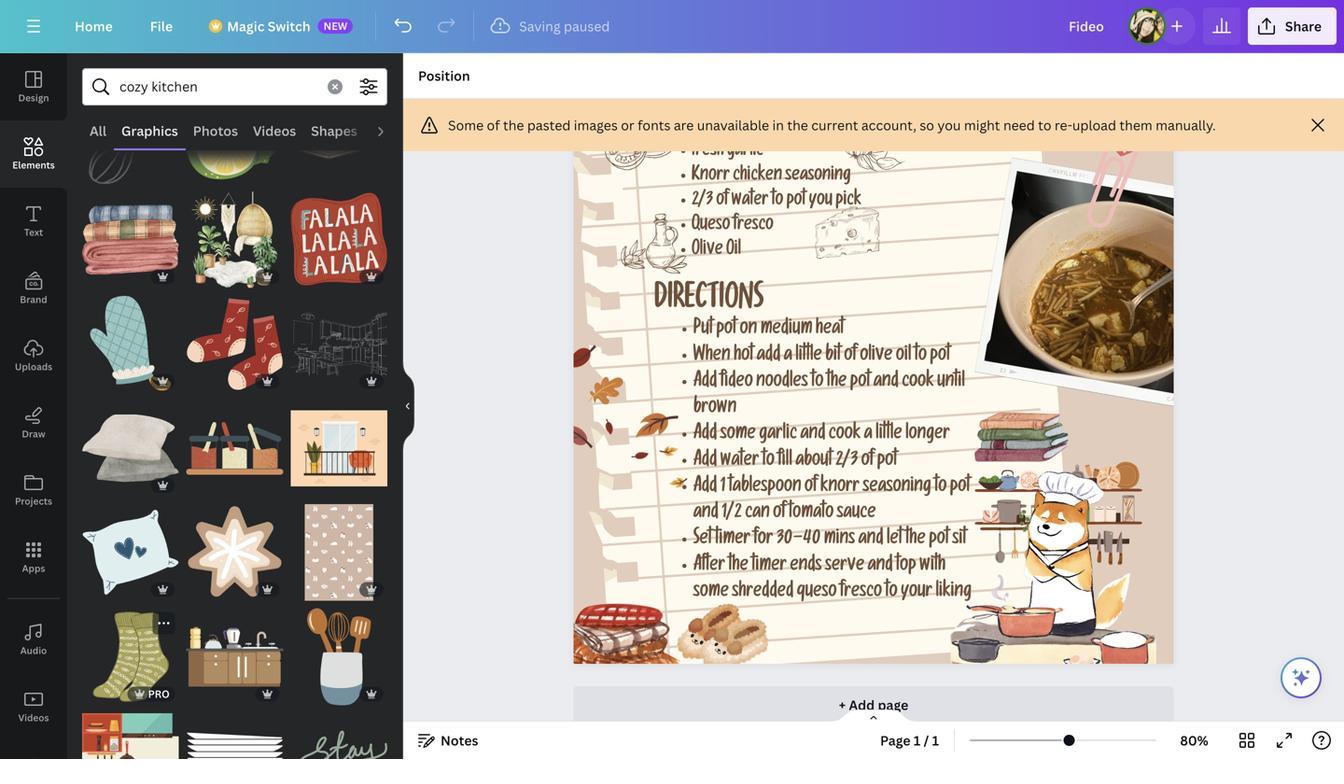 Task type: vqa. For each thing, say whether or not it's contained in the screenshot.
"Magic Switch"
yes



Task type: locate. For each thing, give the bounding box(es) containing it.
0 vertical spatial videos button
[[246, 113, 304, 148]]

some
[[448, 116, 484, 134]]

garlic inside put pot on medium heat when hot add a little bit of olive oil to pot add fideo noodles to the pot and cook until brown add some garlic and cook a little longer add water to fill about 2/3 of pot add 1 tablespoon of knorr seasoning to pot and 1/2 can of tomato sauce set timer for 30-40 mins and let the pot sit after the timer ends serve and top with some shredded queso fresco to your liking
[[759, 426, 797, 445]]

until
[[937, 373, 965, 393]]

water inside put pot on medium heat when hot add a little bit of olive oil to pot add fideo noodles to the pot and cook until brown add some garlic and cook a little longer add water to fill about 2/3 of pot add 1 tablespoon of knorr seasoning to pot and 1/2 can of tomato sauce set timer for 30-40 mins and let the pot sit after the timer ends serve and top with some shredded queso fresco to your liking
[[720, 452, 759, 472]]

audio down apps
[[20, 644, 47, 657]]

0 vertical spatial fresco
[[733, 217, 774, 236]]

timer
[[715, 531, 750, 550], [752, 557, 787, 577]]

put pot on medium heat when hot add a little bit of olive oil to pot add fideo noodles to the pot and cook until brown add some garlic and cook a little longer add water to fill about 2/3 of pot add 1 tablespoon of knorr seasoning to pot and 1/2 can of tomato sauce set timer for 30-40 mins and let the pot sit after the timer ends serve and top with some shredded queso fresco to your liking
[[694, 321, 972, 603]]

audio
[[372, 122, 410, 140], [20, 644, 47, 657]]

knorr
[[692, 168, 730, 186]]

0 horizontal spatial videos button
[[0, 673, 67, 740]]

notes button
[[411, 725, 486, 755]]

some down after
[[694, 583, 729, 603]]

1 vertical spatial you
[[809, 192, 833, 211]]

tomato
[[789, 505, 834, 524]]

1 vertical spatial timer
[[752, 557, 787, 577]]

seasoning box kitchen utensils illustration image
[[186, 400, 283, 497]]

hide image
[[402, 361, 415, 451]]

pillow with heart graphics illustration image
[[82, 504, 179, 601]]

timer down the 1/2 at bottom
[[715, 531, 750, 550]]

apps
[[22, 562, 45, 575]]

kitchen illustration image
[[186, 608, 283, 705]]

water up tablespoon
[[720, 452, 759, 472]]

the right in
[[787, 116, 808, 134]]

0 vertical spatial 2/3
[[692, 192, 713, 211]]

paused
[[564, 17, 610, 35]]

some down brown
[[720, 426, 756, 445]]

0 vertical spatial audio button
[[365, 113, 417, 148]]

2/3 down knorr
[[692, 192, 713, 211]]

pot up sit
[[950, 478, 970, 498]]

pot
[[787, 192, 806, 211], [717, 321, 737, 340], [930, 347, 950, 366], [850, 373, 871, 393], [877, 452, 898, 472], [950, 478, 970, 498], [929, 531, 949, 550]]

water inside knorr chicken seasoning 2/3 of water to pot you pick queso fresco olive oil
[[732, 192, 769, 211]]

1 horizontal spatial cook
[[902, 373, 934, 393]]

1 vertical spatial audio button
[[0, 606, 67, 673]]

pro group
[[82, 608, 179, 705]]

videos button
[[246, 113, 304, 148], [0, 673, 67, 740]]

the
[[503, 116, 524, 134], [787, 116, 808, 134], [827, 373, 847, 393], [906, 531, 926, 550], [729, 557, 749, 577]]

elements button
[[0, 120, 67, 188]]

1 horizontal spatial 1
[[914, 731, 921, 749]]

fresco down serve
[[840, 583, 882, 603]]

some of the pasted images or fonts are unavailable in the current account, so you might need to re-upload them manually.
[[448, 116, 1216, 134]]

0 vertical spatial audio
[[372, 122, 410, 140]]

of
[[487, 116, 500, 134], [716, 192, 729, 211], [844, 347, 857, 366], [861, 452, 874, 472], [805, 478, 817, 498], [773, 505, 786, 524]]

2/3
[[692, 192, 713, 211], [836, 452, 858, 472]]

videos
[[253, 122, 296, 140], [18, 711, 49, 724]]

all
[[90, 122, 106, 140]]

0 vertical spatial seasoning
[[786, 168, 851, 186]]

to down longer
[[935, 478, 947, 498]]

0 horizontal spatial 1
[[720, 478, 726, 498]]

graphics
[[121, 122, 178, 140]]

projects
[[15, 495, 52, 507]]

0 horizontal spatial seasoning
[[786, 168, 851, 186]]

page
[[878, 696, 909, 714]]

seasoning up pick
[[786, 168, 851, 186]]

fresco up oil at the right
[[733, 217, 774, 236]]

cook down oil on the right of the page
[[902, 373, 934, 393]]

2/3 inside put pot on medium heat when hot add a little bit of olive oil to pot add fideo noodles to the pot and cook until brown add some garlic and cook a little longer add water to fill about 2/3 of pot add 1 tablespoon of knorr seasoning to pot and 1/2 can of tomato sauce set timer for 30-40 mins and let the pot sit after the timer ends serve and top with some shredded queso fresco to your liking
[[836, 452, 858, 472]]

1 horizontal spatial audio
[[372, 122, 410, 140]]

pot left pick
[[787, 192, 806, 211]]

to left fill
[[763, 452, 775, 472]]

apps button
[[0, 524, 67, 591]]

the left pasted
[[503, 116, 524, 134]]

and up about at the bottom of page
[[801, 426, 826, 445]]

little left bit
[[796, 347, 822, 366]]

1 up the 1/2 at bottom
[[720, 478, 726, 498]]

0 horizontal spatial audio
[[20, 644, 47, 657]]

0 horizontal spatial cook
[[829, 426, 861, 445]]

1 right /
[[932, 731, 939, 749]]

0 vertical spatial little
[[796, 347, 822, 366]]

0 vertical spatial videos
[[253, 122, 296, 140]]

Search elements search field
[[120, 69, 316, 105]]

and left 'let'
[[859, 531, 884, 550]]

water down chicken
[[732, 192, 769, 211]]

0 vertical spatial you
[[938, 116, 961, 134]]

bit
[[825, 347, 841, 366]]

the right after
[[729, 557, 749, 577]]

cook up about at the bottom of page
[[829, 426, 861, 445]]

uploads
[[15, 360, 52, 373]]

images
[[574, 116, 618, 134]]

garlic
[[727, 143, 764, 162], [759, 426, 797, 445]]

1 vertical spatial a
[[864, 426, 873, 445]]

1 horizontal spatial seasoning
[[863, 478, 932, 498]]

1/2
[[722, 505, 742, 524]]

1 vertical spatial fresco
[[840, 583, 882, 603]]

1 horizontal spatial videos
[[253, 122, 296, 140]]

heat
[[816, 321, 844, 340]]

a right the add
[[784, 347, 792, 366]]

cozy winter hygge graphic elements image
[[186, 504, 283, 601]]

1 horizontal spatial videos button
[[246, 113, 304, 148]]

videos inside side panel tab list
[[18, 711, 49, 724]]

set
[[694, 531, 712, 550]]

can
[[745, 505, 770, 524]]

text button
[[0, 188, 67, 255]]

1 inside put pot on medium heat when hot add a little bit of olive oil to pot add fideo noodles to the pot and cook until brown add some garlic and cook a little longer add water to fill about 2/3 of pot add 1 tablespoon of knorr seasoning to pot and 1/2 can of tomato sauce set timer for 30-40 mins and let the pot sit after the timer ends serve and top with some shredded queso fresco to your liking
[[720, 478, 726, 498]]

0 horizontal spatial you
[[809, 192, 833, 211]]

1 vertical spatial garlic
[[759, 426, 797, 445]]

top
[[896, 557, 917, 577]]

0 horizontal spatial timer
[[715, 531, 750, 550]]

0 vertical spatial water
[[732, 192, 769, 211]]

cook
[[902, 373, 934, 393], [829, 426, 861, 445]]

cozy red socks image
[[186, 296, 283, 392]]

+ add page
[[839, 696, 909, 714]]

chicken
[[733, 168, 782, 186]]

1 left /
[[914, 731, 921, 749]]

1 horizontal spatial 2/3
[[836, 452, 858, 472]]

file button
[[135, 7, 188, 45]]

+ add page button
[[574, 686, 1174, 724]]

home kitchen image
[[82, 713, 179, 759]]

show pages image
[[829, 709, 919, 724]]

you right so
[[938, 116, 961, 134]]

little left longer
[[876, 426, 902, 445]]

design button
[[0, 53, 67, 120]]

cozy watercolor interior design image
[[186, 191, 283, 288]]

80%
[[1180, 731, 1209, 749]]

of up queso
[[716, 192, 729, 211]]

oil
[[726, 242, 741, 261]]

1 vertical spatial little
[[876, 426, 902, 445]]

0 vertical spatial garlic
[[727, 143, 764, 162]]

saving paused status
[[482, 15, 619, 37]]

audio button right the shapes
[[365, 113, 417, 148]]

draw button
[[0, 389, 67, 457]]

garlic up chicken
[[727, 143, 764, 162]]

water
[[732, 192, 769, 211], [720, 452, 759, 472]]

modern exterior of a cozy balcony with furniture illustration image
[[291, 400, 387, 497]]

Design title text field
[[1054, 7, 1121, 45]]

group
[[82, 87, 179, 184], [186, 87, 283, 184], [291, 87, 387, 184], [186, 180, 283, 288], [291, 180, 387, 288], [82, 191, 179, 288], [82, 284, 179, 392], [186, 284, 283, 392], [291, 284, 387, 392], [82, 389, 179, 497], [186, 389, 283, 497], [291, 389, 387, 497], [82, 493, 179, 601], [291, 493, 387, 601], [186, 504, 283, 601], [291, 597, 387, 705], [186, 608, 283, 705], [82, 701, 179, 759], [186, 713, 283, 759], [291, 713, 387, 759]]

to down chicken
[[772, 192, 784, 211]]

0 horizontal spatial 2/3
[[692, 192, 713, 211]]

cute oven mitt. cozy kitchen potholder glove image
[[82, 296, 179, 392]]

1 horizontal spatial fresco
[[840, 583, 882, 603]]

audio button
[[365, 113, 417, 148], [0, 606, 67, 673]]

you left pick
[[809, 192, 833, 211]]

1 vertical spatial 2/3
[[836, 452, 858, 472]]

little
[[796, 347, 822, 366], [876, 426, 902, 445]]

pot down olive
[[850, 373, 871, 393]]

current
[[812, 116, 858, 134]]

graphics button
[[114, 113, 186, 148]]

side panel tab list
[[0, 53, 67, 759]]

some
[[720, 426, 756, 445], [694, 583, 729, 603]]

page
[[880, 731, 911, 749]]

kitchen utensil image
[[291, 608, 387, 705]]

seasoning up sauce at the bottom right of page
[[863, 478, 932, 498]]

you inside knorr chicken seasoning 2/3 of water to pot you pick queso fresco olive oil
[[809, 192, 833, 211]]

2/3 up the knorr
[[836, 452, 858, 472]]

knorr
[[821, 478, 860, 498]]

unavailable
[[697, 116, 769, 134]]

0 horizontal spatial little
[[796, 347, 822, 366]]

0 horizontal spatial videos
[[18, 711, 49, 724]]

serve
[[825, 557, 865, 577]]

0 vertical spatial cook
[[902, 373, 934, 393]]

0 vertical spatial a
[[784, 347, 792, 366]]

2/3 inside knorr chicken seasoning 2/3 of water to pot you pick queso fresco olive oil
[[692, 192, 713, 211]]

might
[[964, 116, 1000, 134]]

garlic up fill
[[759, 426, 797, 445]]

timer down for
[[752, 557, 787, 577]]

seasoning
[[786, 168, 851, 186], [863, 478, 932, 498]]

fideo
[[720, 373, 753, 393]]

of right can
[[773, 505, 786, 524]]

design
[[18, 91, 49, 104]]

to left your
[[886, 583, 898, 603]]

to right noodles
[[812, 373, 824, 393]]

audio right shapes button on the left
[[372, 122, 410, 140]]

pot left "on"
[[717, 321, 737, 340]]

of up tomato
[[805, 478, 817, 498]]

audio button down apps
[[0, 606, 67, 673]]

a left longer
[[864, 426, 873, 445]]

1 vertical spatial seasoning
[[863, 478, 932, 498]]

1 vertical spatial water
[[720, 452, 759, 472]]

need
[[1004, 116, 1035, 134]]

in
[[773, 116, 784, 134]]

1 vertical spatial videos
[[18, 711, 49, 724]]

directions
[[654, 287, 764, 318]]

1 vertical spatial audio
[[20, 644, 47, 657]]

page 1 / 1
[[880, 731, 939, 749]]

cozy winter decorative pillow. comfy home decor. image
[[291, 191, 387, 288]]

pot inside knorr chicken seasoning 2/3 of water to pot you pick queso fresco olive oil
[[787, 192, 806, 211]]

add
[[694, 373, 717, 393], [694, 426, 717, 445], [694, 452, 717, 472], [694, 478, 717, 498], [849, 696, 875, 714]]

ends
[[790, 557, 822, 577]]

home
[[75, 17, 113, 35]]

1 horizontal spatial timer
[[752, 557, 787, 577]]

0 horizontal spatial fresco
[[733, 217, 774, 236]]



Task type: describe. For each thing, give the bounding box(es) containing it.
mexican limes kitchen essential image
[[186, 87, 283, 184]]

queso
[[692, 217, 730, 236]]

1 horizontal spatial you
[[938, 116, 961, 134]]

1 vertical spatial cook
[[829, 426, 861, 445]]

30-
[[776, 531, 803, 550]]

elements
[[12, 159, 55, 171]]

them
[[1120, 116, 1153, 134]]

file
[[150, 17, 173, 35]]

olive
[[860, 347, 893, 366]]

magic
[[227, 17, 265, 35]]

knorr chicken seasoning 2/3 of water to pot you pick queso fresco olive oil
[[692, 168, 862, 261]]

cozy pillows illustration image
[[82, 400, 179, 497]]

liking
[[936, 583, 972, 603]]

40
[[803, 531, 821, 550]]

+
[[839, 696, 846, 714]]

your
[[901, 583, 933, 603]]

position button
[[411, 61, 478, 91]]

1 horizontal spatial a
[[864, 426, 873, 445]]

add inside + add page button
[[849, 696, 875, 714]]

fresco inside knorr chicken seasoning 2/3 of water to pot you pick queso fresco olive oil
[[733, 217, 774, 236]]

fresco inside put pot on medium heat when hot add a little bit of olive oil to pot add fideo noodles to the pot and cook until brown add some garlic and cook a little longer add water to fill about 2/3 of pot add 1 tablespoon of knorr seasoning to pot and 1/2 can of tomato sauce set timer for 30-40 mins and let the pot sit after the timer ends serve and top with some shredded queso fresco to your liking
[[840, 583, 882, 603]]

sauce
[[837, 505, 876, 524]]

olive oil hand drawn image
[[621, 214, 688, 274]]

of right some
[[487, 116, 500, 134]]

pot left sit
[[929, 531, 949, 550]]

re-
[[1055, 116, 1073, 134]]

and left the 1/2 at bottom
[[694, 505, 719, 524]]

0 horizontal spatial a
[[784, 347, 792, 366]]

on
[[740, 321, 757, 340]]

fall season cozy pattern image
[[291, 504, 387, 601]]

after
[[694, 557, 725, 577]]

upload
[[1073, 116, 1117, 134]]

add
[[757, 347, 781, 366]]

mins
[[824, 531, 855, 550]]

noodles
[[756, 373, 808, 393]]

queso
[[797, 583, 837, 603]]

of right about at the bottom of page
[[861, 452, 874, 472]]

0 horizontal spatial audio button
[[0, 606, 67, 673]]

of inside knorr chicken seasoning 2/3 of water to pot you pick queso fresco olive oil
[[716, 192, 729, 211]]

to inside knorr chicken seasoning 2/3 of water to pot you pick queso fresco olive oil
[[772, 192, 784, 211]]

seasoning inside knorr chicken seasoning 2/3 of water to pot you pick queso fresco olive oil
[[786, 168, 851, 186]]

cozy autumn blanket image
[[82, 191, 179, 288]]

fresh
[[692, 143, 724, 162]]

with
[[920, 557, 946, 577]]

the down bit
[[827, 373, 847, 393]]

shapes
[[311, 122, 357, 140]]

1 vertical spatial videos button
[[0, 673, 67, 740]]

kitchen plates icon image
[[186, 713, 283, 759]]

saving paused
[[519, 17, 610, 35]]

/
[[924, 731, 929, 749]]

olive
[[692, 242, 723, 261]]

kitchen doodle image
[[82, 87, 179, 184]]

simple cute kitchen sink image
[[291, 87, 387, 184]]

notes
[[441, 731, 478, 749]]

2 horizontal spatial 1
[[932, 731, 939, 749]]

main menu bar
[[0, 0, 1344, 53]]

fill
[[778, 452, 792, 472]]

uploads button
[[0, 322, 67, 389]]

text
[[24, 226, 43, 239]]

audio inside side panel tab list
[[20, 644, 47, 657]]

1 horizontal spatial little
[[876, 426, 902, 445]]

the right 'let'
[[906, 531, 926, 550]]

about
[[796, 452, 832, 472]]

shapes button
[[304, 113, 365, 148]]

are
[[674, 116, 694, 134]]

share
[[1285, 17, 1322, 35]]

brown
[[694, 399, 737, 419]]

80% button
[[1164, 725, 1225, 755]]

to left "re-"
[[1038, 116, 1052, 134]]

seasoning inside put pot on medium heat when hot add a little bit of olive oil to pot add fideo noodles to the pot and cook until brown add some garlic and cook a little longer add water to fill about 2/3 of pot add 1 tablespoon of knorr seasoning to pot and 1/2 can of tomato sauce set timer for 30-40 mins and let the pot sit after the timer ends serve and top with some shredded queso fresco to your liking
[[863, 478, 932, 498]]

new
[[324, 19, 347, 33]]

or
[[621, 116, 635, 134]]

medium
[[761, 321, 813, 340]]

oil
[[896, 347, 912, 366]]

longer
[[906, 426, 950, 445]]

fonts
[[638, 116, 671, 134]]

cozy autumn socks image
[[82, 608, 179, 705]]

manually.
[[1156, 116, 1216, 134]]

to right oil on the right of the page
[[915, 347, 927, 366]]

pasted
[[527, 116, 571, 134]]

and down olive
[[874, 373, 899, 393]]

0 vertical spatial timer
[[715, 531, 750, 550]]

when
[[694, 347, 731, 366]]

shredded
[[732, 583, 794, 603]]

hot
[[734, 347, 754, 366]]

so
[[920, 116, 935, 134]]

pick
[[836, 192, 862, 211]]

sit
[[953, 531, 967, 550]]

magic switch
[[227, 17, 311, 35]]

brand button
[[0, 255, 67, 322]]

share button
[[1248, 7, 1337, 45]]

for
[[754, 531, 773, 550]]

switch
[[268, 17, 311, 35]]

of right bit
[[844, 347, 857, 366]]

pot up the until
[[930, 347, 950, 366]]

canva assistant image
[[1290, 667, 1313, 689]]

position
[[418, 67, 470, 84]]

tablespoon
[[729, 478, 802, 498]]

stay cozy hand lettering image
[[291, 713, 387, 759]]

brand
[[20, 293, 47, 306]]

0 vertical spatial some
[[720, 426, 756, 445]]

photos button
[[186, 113, 246, 148]]

pot right about at the bottom of page
[[877, 452, 898, 472]]

let
[[887, 531, 903, 550]]

1 horizontal spatial audio button
[[365, 113, 417, 148]]

projects button
[[0, 457, 67, 524]]

photos
[[193, 122, 238, 140]]

1 vertical spatial some
[[694, 583, 729, 603]]

and left "top"
[[868, 557, 893, 577]]

home link
[[60, 7, 128, 45]]

account,
[[862, 116, 917, 134]]

put
[[694, 321, 713, 340]]



